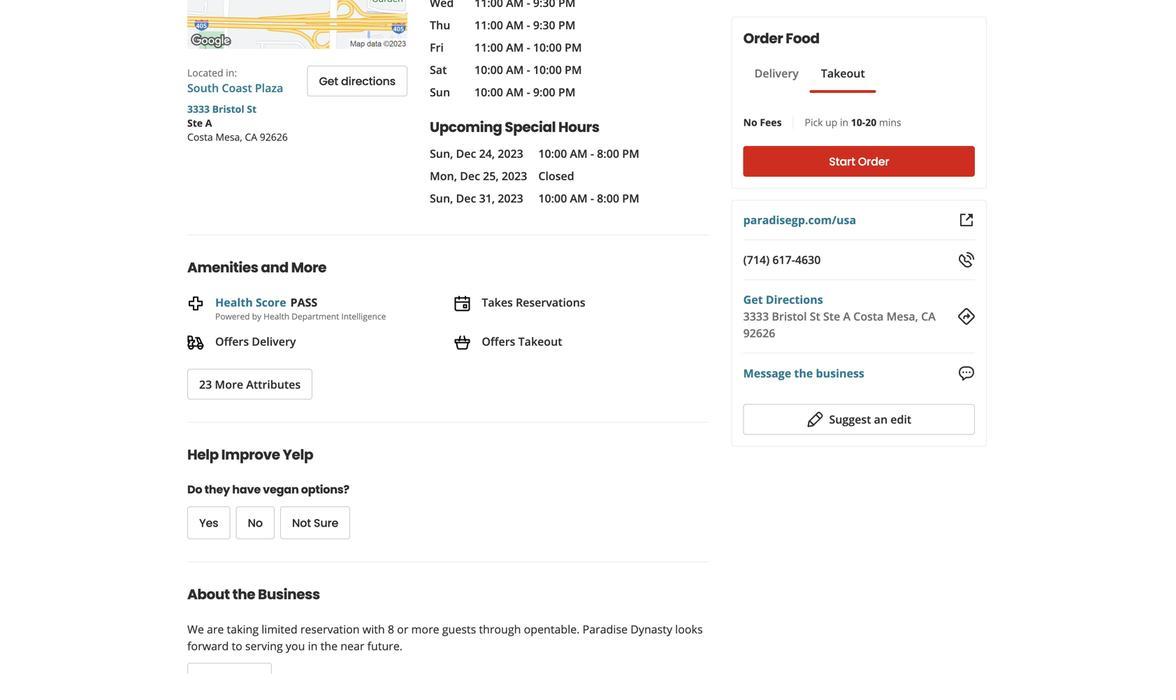 Task type: vqa. For each thing, say whether or not it's contained in the screenshot.
third 24 chevron down v2 image from the right
no



Task type: locate. For each thing, give the bounding box(es) containing it.
a up business
[[844, 309, 851, 324]]

we are taking limited reservation with 8 or more guests through opentable. paradise dynasty looks forward to serving you in the near future.
[[187, 622, 703, 654]]

dec for 31,
[[456, 191, 477, 206]]

closed
[[539, 169, 575, 184]]

0 horizontal spatial takeout
[[519, 334, 563, 349]]

0 horizontal spatial ste
[[187, 116, 203, 130]]

0 vertical spatial costa
[[187, 130, 213, 144]]

tab list
[[744, 65, 877, 93]]

1 vertical spatial bristol
[[772, 309, 807, 324]]

group containing yes
[[187, 507, 611, 540]]

1 vertical spatial 2023
[[502, 169, 528, 184]]

1 horizontal spatial offers
[[482, 334, 516, 349]]

1 vertical spatial ca
[[922, 309, 936, 324]]

1 sun, from the top
[[430, 146, 453, 161]]

ste down 3333 bristol st link
[[187, 116, 203, 130]]

bristol down the south coast plaza link at the left top of page
[[212, 102, 245, 116]]

1 offers from the left
[[215, 334, 249, 349]]

0 vertical spatial mesa,
[[216, 130, 242, 144]]

delivery down the "order food" in the top of the page
[[755, 66, 799, 81]]

20
[[866, 116, 877, 129]]

2023 for sun, dec 31, 2023
[[498, 191, 524, 206]]

0 vertical spatial 10:00 am - 8:00 pm
[[539, 146, 640, 161]]

1 vertical spatial dec
[[460, 169, 480, 184]]

1 horizontal spatial mesa,
[[887, 309, 919, 324]]

2 vertical spatial the
[[321, 639, 338, 654]]

2023 for sun, dec 24, 2023
[[498, 146, 524, 161]]

8:00
[[597, 146, 620, 161], [597, 191, 620, 206]]

0 horizontal spatial the
[[233, 585, 255, 605]]

0 horizontal spatial health
[[215, 295, 253, 310]]

1 vertical spatial the
[[233, 585, 255, 605]]

1 vertical spatial takeout
[[519, 334, 563, 349]]

sun, dec 24, 2023
[[430, 146, 524, 161]]

am for sun, dec 31, 2023
[[570, 191, 588, 206]]

1 horizontal spatial delivery
[[755, 66, 799, 81]]

1 horizontal spatial costa
[[854, 309, 884, 324]]

1 11:00 from the top
[[475, 17, 503, 33]]

fees
[[760, 116, 782, 129]]

ste inside the "located in: south coast plaza 3333 bristol st ste a costa mesa, ca 92626"
[[187, 116, 203, 130]]

1 vertical spatial 10:00 am - 8:00 pm
[[539, 191, 640, 206]]

forward
[[187, 639, 229, 654]]

2 vertical spatial dec
[[456, 191, 477, 206]]

0 vertical spatial ca
[[245, 130, 257, 144]]

3333
[[187, 102, 210, 116], [744, 309, 769, 324]]

0 horizontal spatial st
[[247, 102, 257, 116]]

2 vertical spatial 2023
[[498, 191, 524, 206]]

the up taking
[[233, 585, 255, 605]]

get for get directions 3333 bristol st ste a costa mesa, ca 92626
[[744, 292, 763, 307]]

sun, up mon,
[[430, 146, 453, 161]]

1 vertical spatial st
[[810, 309, 821, 324]]

3333 down south
[[187, 102, 210, 116]]

mesa, left 24 directions v2 'image'
[[887, 309, 919, 324]]

mesa, inside get directions 3333 bristol st ste a costa mesa, ca 92626
[[887, 309, 919, 324]]

no left fees
[[744, 116, 758, 129]]

health down score
[[264, 311, 290, 322]]

mesa, inside the "located in: south coast plaza 3333 bristol st ste a costa mesa, ca 92626"
[[216, 130, 242, 144]]

dec left 25,
[[460, 169, 480, 184]]

pass
[[291, 295, 318, 310]]

0 horizontal spatial delivery
[[252, 334, 296, 349]]

am
[[506, 17, 524, 33], [506, 40, 524, 55], [506, 62, 524, 77], [506, 85, 524, 100], [570, 146, 588, 161], [570, 191, 588, 206]]

serving
[[245, 639, 283, 654]]

hours
[[559, 117, 600, 137]]

0 vertical spatial bristol
[[212, 102, 245, 116]]

offers down powered
[[215, 334, 249, 349]]

2 11:00 from the top
[[475, 40, 503, 55]]

get
[[319, 73, 339, 89], [744, 292, 763, 307]]

offers
[[215, 334, 249, 349], [482, 334, 516, 349]]

11:00
[[475, 17, 503, 33], [475, 40, 503, 55]]

paradise
[[583, 622, 628, 637]]

ca inside get directions 3333 bristol st ste a costa mesa, ca 92626
[[922, 309, 936, 324]]

0 horizontal spatial mesa,
[[216, 130, 242, 144]]

1 horizontal spatial the
[[321, 639, 338, 654]]

no inside "button"
[[248, 516, 263, 531]]

1 horizontal spatial 92626
[[744, 326, 776, 341]]

0 vertical spatial 8:00
[[597, 146, 620, 161]]

1 horizontal spatial in
[[841, 116, 849, 129]]

more right 23
[[215, 377, 243, 392]]

business
[[258, 585, 320, 605]]

1 10:00 am - 8:00 pm from the top
[[539, 146, 640, 161]]

dec left '31,'
[[456, 191, 477, 206]]

more inside dropdown button
[[215, 377, 243, 392]]

1 vertical spatial get
[[744, 292, 763, 307]]

0 vertical spatial get
[[319, 73, 339, 89]]

0 horizontal spatial 3333
[[187, 102, 210, 116]]

am for sat
[[506, 62, 524, 77]]

pm for sun
[[559, 85, 576, 100]]

0 vertical spatial dec
[[456, 146, 477, 161]]

group
[[187, 507, 611, 540]]

10:00 am - 8:00 pm
[[539, 146, 640, 161], [539, 191, 640, 206]]

get inside get directions 3333 bristol st ste a costa mesa, ca 92626
[[744, 292, 763, 307]]

ca down 3333 bristol st link
[[245, 130, 257, 144]]

health score link
[[215, 295, 286, 310]]

10:00 up upcoming
[[475, 85, 503, 100]]

ca inside the "located in: south coast plaza 3333 bristol st ste a costa mesa, ca 92626"
[[245, 130, 257, 144]]

8:00 for sun, dec 24, 2023
[[597, 146, 620, 161]]

2023 right '31,'
[[498, 191, 524, 206]]

opentable.
[[524, 622, 580, 637]]

a
[[205, 116, 212, 130], [844, 309, 851, 324]]

order left food
[[744, 29, 784, 48]]

department
[[292, 311, 339, 322]]

sun,
[[430, 146, 453, 161], [430, 191, 453, 206]]

ca
[[245, 130, 257, 144], [922, 309, 936, 324]]

0 vertical spatial 11:00
[[475, 17, 503, 33]]

0 vertical spatial takeout
[[822, 66, 866, 81]]

delivery inside amenities and more element
[[252, 334, 296, 349]]

the right message
[[795, 366, 814, 381]]

to
[[232, 639, 243, 654]]

get directions link
[[307, 66, 408, 97]]

0 horizontal spatial offers
[[215, 334, 249, 349]]

3333 down get directions link
[[744, 309, 769, 324]]

0 horizontal spatial a
[[205, 116, 212, 130]]

1 horizontal spatial takeout
[[822, 66, 866, 81]]

0 vertical spatial the
[[795, 366, 814, 381]]

1 vertical spatial 92626
[[744, 326, 776, 341]]

bristol down directions
[[772, 309, 807, 324]]

st
[[247, 102, 257, 116], [810, 309, 821, 324]]

a down 3333 bristol st link
[[205, 116, 212, 130]]

pm for sun, dec 24, 2023
[[623, 146, 640, 161]]

1 vertical spatial a
[[844, 309, 851, 324]]

get down (714)
[[744, 292, 763, 307]]

2 10:00 am - 8:00 pm from the top
[[539, 191, 640, 206]]

(714)
[[744, 252, 770, 267]]

help improve yelp element
[[165, 422, 710, 540]]

0 vertical spatial st
[[247, 102, 257, 116]]

10:00 am - 8:00 pm for sun, dec 24, 2023
[[539, 146, 640, 161]]

takes
[[482, 295, 513, 310]]

24 order v2 image
[[187, 335, 204, 351]]

0 horizontal spatial in
[[308, 639, 318, 654]]

0 vertical spatial a
[[205, 116, 212, 130]]

am down the closed
[[570, 191, 588, 206]]

11:00 for 11:00 am - 9:30 pm
[[475, 17, 503, 33]]

dec for 24,
[[456, 146, 477, 161]]

delivery
[[755, 66, 799, 81], [252, 334, 296, 349]]

ste inside get directions 3333 bristol st ste a costa mesa, ca 92626
[[824, 309, 841, 324]]

2 8:00 from the top
[[597, 191, 620, 206]]

an
[[875, 412, 888, 427]]

sun, down mon,
[[430, 191, 453, 206]]

am up '10:00 am - 9:00 pm'
[[506, 62, 524, 77]]

1 vertical spatial sun,
[[430, 191, 453, 206]]

takeout down takes reservations
[[519, 334, 563, 349]]

the inside 'we are taking limited reservation with 8 or more guests through opentable. paradise dynasty looks forward to serving you in the near future.'
[[321, 639, 338, 654]]

ca left 24 directions v2 'image'
[[922, 309, 936, 324]]

1 horizontal spatial a
[[844, 309, 851, 324]]

in right up
[[841, 116, 849, 129]]

0 vertical spatial order
[[744, 29, 784, 48]]

get left directions
[[319, 73, 339, 89]]

offers for offers takeout
[[482, 334, 516, 349]]

4630
[[796, 252, 821, 267]]

10:00 up the closed
[[539, 146, 567, 161]]

1 horizontal spatial bristol
[[772, 309, 807, 324]]

0 horizontal spatial bristol
[[212, 102, 245, 116]]

11:00 up the 11:00 am - 10:00 pm
[[475, 17, 503, 33]]

located
[[187, 66, 223, 79]]

located in: south coast plaza 3333 bristol st ste a costa mesa, ca 92626
[[187, 66, 288, 144]]

2023 right 25,
[[502, 169, 528, 184]]

pm for sun, dec 31, 2023
[[623, 191, 640, 206]]

looks
[[676, 622, 703, 637]]

1 horizontal spatial ca
[[922, 309, 936, 324]]

1 vertical spatial costa
[[854, 309, 884, 324]]

2 offers from the left
[[482, 334, 516, 349]]

1 vertical spatial 3333
[[744, 309, 769, 324]]

10:00 for sun
[[475, 85, 503, 100]]

10:00 am - 9:00 pm
[[475, 85, 576, 100]]

intelligence
[[342, 311, 386, 322]]

dynasty
[[631, 622, 673, 637]]

1 vertical spatial 8:00
[[597, 191, 620, 206]]

-
[[527, 17, 531, 33], [527, 40, 531, 55], [527, 62, 531, 77], [527, 85, 531, 100], [591, 146, 595, 161], [591, 191, 595, 206]]

takeout inside amenities and more element
[[519, 334, 563, 349]]

10:00 down the closed
[[539, 191, 567, 206]]

dec left 24,
[[456, 146, 477, 161]]

0 vertical spatial no
[[744, 116, 758, 129]]

the inside button
[[795, 366, 814, 381]]

24 message v2 image
[[959, 366, 976, 382]]

2023
[[498, 146, 524, 161], [502, 169, 528, 184], [498, 191, 524, 206]]

1 vertical spatial no
[[248, 516, 263, 531]]

the down "reservation"
[[321, 639, 338, 654]]

am down 11:00 am - 9:30 pm on the top left
[[506, 40, 524, 55]]

st down the coast
[[247, 102, 257, 116]]

plaza
[[255, 80, 283, 95]]

2 sun, from the top
[[430, 191, 453, 206]]

10:00 am - 10:00 pm
[[475, 62, 582, 77]]

1 horizontal spatial no
[[744, 116, 758, 129]]

1 horizontal spatial health
[[264, 311, 290, 322]]

more right and
[[291, 258, 327, 278]]

1 vertical spatial mesa,
[[887, 309, 919, 324]]

0 vertical spatial delivery
[[755, 66, 799, 81]]

617-
[[773, 252, 796, 267]]

costa up business
[[854, 309, 884, 324]]

message
[[744, 366, 792, 381]]

am down 10:00 am - 10:00 pm
[[506, 85, 524, 100]]

no down have
[[248, 516, 263, 531]]

costa
[[187, 130, 213, 144], [854, 309, 884, 324]]

1 vertical spatial delivery
[[252, 334, 296, 349]]

start order
[[830, 154, 890, 170]]

0 horizontal spatial 92626
[[260, 130, 288, 144]]

10:00 am - 8:00 pm down the closed
[[539, 191, 640, 206]]

start order button
[[744, 146, 976, 177]]

(714) 617-4630
[[744, 252, 821, 267]]

not
[[292, 516, 311, 531]]

offers right 24 shopping v2 icon
[[482, 334, 516, 349]]

dec
[[456, 146, 477, 161], [460, 169, 480, 184], [456, 191, 477, 206]]

thu
[[430, 17, 451, 33]]

are
[[207, 622, 224, 637]]

in inside 'we are taking limited reservation with 8 or more guests through opentable. paradise dynasty looks forward to serving you in the near future.'
[[308, 639, 318, 654]]

1 horizontal spatial ste
[[824, 309, 841, 324]]

1 vertical spatial 11:00
[[475, 40, 503, 55]]

no fees
[[744, 116, 782, 129]]

0 horizontal spatial costa
[[187, 130, 213, 144]]

0 horizontal spatial more
[[215, 377, 243, 392]]

costa down 3333 bristol st link
[[187, 130, 213, 144]]

0 vertical spatial 3333
[[187, 102, 210, 116]]

order right start
[[859, 154, 890, 170]]

st inside get directions 3333 bristol st ste a costa mesa, ca 92626
[[810, 309, 821, 324]]

tab list containing delivery
[[744, 65, 877, 93]]

ste up business
[[824, 309, 841, 324]]

0 vertical spatial 2023
[[498, 146, 524, 161]]

1 horizontal spatial st
[[810, 309, 821, 324]]

am up the 11:00 am - 10:00 pm
[[506, 17, 524, 33]]

in:
[[226, 66, 237, 79]]

in right the 'you'
[[308, 639, 318, 654]]

takeout up the takeout tab panel at the right of page
[[822, 66, 866, 81]]

health up powered
[[215, 295, 253, 310]]

limited
[[262, 622, 298, 637]]

a inside the "located in: south coast plaza 3333 bristol st ste a costa mesa, ca 92626"
[[205, 116, 212, 130]]

sun, for sun, dec 31, 2023
[[430, 191, 453, 206]]

0 vertical spatial sun,
[[430, 146, 453, 161]]

0 vertical spatial more
[[291, 258, 327, 278]]

0 horizontal spatial ca
[[245, 130, 257, 144]]

10:00 up 9:00
[[534, 62, 562, 77]]

bristol
[[212, 102, 245, 116], [772, 309, 807, 324]]

order
[[744, 29, 784, 48], [859, 154, 890, 170]]

0 vertical spatial 92626
[[260, 130, 288, 144]]

map image
[[187, 0, 408, 49]]

1 horizontal spatial order
[[859, 154, 890, 170]]

2 horizontal spatial the
[[795, 366, 814, 381]]

1 vertical spatial health
[[264, 311, 290, 322]]

ste
[[187, 116, 203, 130], [824, 309, 841, 324]]

10:00 am - 8:00 pm down the hours
[[539, 146, 640, 161]]

group inside help improve yelp element
[[187, 507, 611, 540]]

do
[[187, 482, 202, 498]]

am down the hours
[[570, 146, 588, 161]]

8:00 for sun, dec 31, 2023
[[597, 191, 620, 206]]

11:00 down 11:00 am - 9:30 pm on the top left
[[475, 40, 503, 55]]

92626 down plaza
[[260, 130, 288, 144]]

10:00 up '10:00 am - 9:00 pm'
[[475, 62, 503, 77]]

1 8:00 from the top
[[597, 146, 620, 161]]

paradisegp.com/usa
[[744, 213, 857, 228]]

2023 right 24,
[[498, 146, 524, 161]]

0 vertical spatial in
[[841, 116, 849, 129]]

near
[[341, 639, 365, 654]]

taking
[[227, 622, 259, 637]]

0 vertical spatial health
[[215, 295, 253, 310]]

1 vertical spatial in
[[308, 639, 318, 654]]

10:00 for sun, dec 24, 2023
[[539, 146, 567, 161]]

0 vertical spatial ste
[[187, 116, 203, 130]]

1 vertical spatial more
[[215, 377, 243, 392]]

get directions 3333 bristol st ste a costa mesa, ca 92626
[[744, 292, 936, 341]]

1 horizontal spatial get
[[744, 292, 763, 307]]

st down directions
[[810, 309, 821, 324]]

92626 up message
[[744, 326, 776, 341]]

takeout
[[822, 66, 866, 81], [519, 334, 563, 349]]

24 medical v2 image
[[187, 295, 204, 312]]

1 horizontal spatial 3333
[[744, 309, 769, 324]]

delivery down by
[[252, 334, 296, 349]]

mesa, down 3333 bristol st link
[[216, 130, 242, 144]]

0 horizontal spatial get
[[319, 73, 339, 89]]

0 horizontal spatial no
[[248, 516, 263, 531]]

1 vertical spatial ste
[[824, 309, 841, 324]]

1 vertical spatial order
[[859, 154, 890, 170]]

not sure
[[292, 516, 339, 531]]

fri
[[430, 40, 444, 55]]

no
[[744, 116, 758, 129], [248, 516, 263, 531]]

92626
[[260, 130, 288, 144], [744, 326, 776, 341]]

health score pass powered by health department intelligence
[[215, 295, 386, 322]]

no for no
[[248, 516, 263, 531]]



Task type: describe. For each thing, give the bounding box(es) containing it.
suggest an edit button
[[744, 405, 976, 435]]

sat
[[430, 62, 447, 77]]

with
[[363, 622, 385, 637]]

do they have vegan options?
[[187, 482, 350, 498]]

sun, dec 31, 2023
[[430, 191, 524, 206]]

upcoming
[[430, 117, 502, 137]]

a inside get directions 3333 bristol st ste a costa mesa, ca 92626
[[844, 309, 851, 324]]

11:00 am - 10:00 pm
[[475, 40, 582, 55]]

about the business
[[187, 585, 320, 605]]

3333 inside the "located in: south coast plaza 3333 bristol st ste a costa mesa, ca 92626"
[[187, 102, 210, 116]]

bristol inside the "located in: south coast plaza 3333 bristol st ste a costa mesa, ca 92626"
[[212, 102, 245, 116]]

order food
[[744, 29, 820, 48]]

suggest
[[830, 412, 872, 427]]

we
[[187, 622, 204, 637]]

8
[[388, 622, 394, 637]]

they
[[205, 482, 230, 498]]

attributes
[[246, 377, 301, 392]]

about
[[187, 585, 230, 605]]

mins
[[880, 116, 902, 129]]

- for sat
[[527, 62, 531, 77]]

sun
[[430, 85, 450, 100]]

am for fri
[[506, 40, 524, 55]]

powered
[[215, 311, 250, 322]]

10:00 for sun, dec 31, 2023
[[539, 191, 567, 206]]

amenities
[[187, 258, 258, 278]]

24 phone v2 image
[[959, 252, 976, 269]]

edit
[[891, 412, 912, 427]]

guests
[[442, 622, 476, 637]]

9:00
[[534, 85, 556, 100]]

offers takeout
[[482, 334, 563, 349]]

dec for 25,
[[460, 169, 480, 184]]

- for thu
[[527, 17, 531, 33]]

11:00 for 11:00 am - 10:00 pm
[[475, 40, 503, 55]]

9:30
[[534, 17, 556, 33]]

you
[[286, 639, 305, 654]]

directions
[[766, 292, 824, 307]]

the for about
[[233, 585, 255, 605]]

and
[[261, 258, 289, 278]]

10-
[[852, 116, 866, 129]]

31,
[[479, 191, 495, 206]]

- for fri
[[527, 40, 531, 55]]

sure
[[314, 516, 339, 531]]

mon, dec 25, 2023
[[430, 169, 528, 184]]

or
[[397, 622, 409, 637]]

92626 inside get directions 3333 bristol st ste a costa mesa, ca 92626
[[744, 326, 776, 341]]

pick
[[805, 116, 823, 129]]

not sure button
[[280, 507, 350, 540]]

get for get directions
[[319, 73, 339, 89]]

am for thu
[[506, 17, 524, 33]]

more
[[412, 622, 440, 637]]

food
[[786, 29, 820, 48]]

help
[[187, 445, 219, 465]]

23 more attributes
[[199, 377, 301, 392]]

start
[[830, 154, 856, 170]]

amenities and more
[[187, 258, 327, 278]]

get directions
[[319, 73, 396, 89]]

business
[[816, 366, 865, 381]]

costa inside get directions 3333 bristol st ste a costa mesa, ca 92626
[[854, 309, 884, 324]]

st inside the "located in: south coast plaza 3333 bristol st ste a costa mesa, ca 92626"
[[247, 102, 257, 116]]

delivery inside tab list
[[755, 66, 799, 81]]

coast
[[222, 80, 252, 95]]

south
[[187, 80, 219, 95]]

- for sun
[[527, 85, 531, 100]]

upcoming special hours
[[430, 117, 600, 137]]

sun, for sun, dec 24, 2023
[[430, 146, 453, 161]]

suggest an edit
[[830, 412, 912, 427]]

takeout tab panel
[[744, 93, 877, 99]]

mon,
[[430, 169, 457, 184]]

yes
[[199, 516, 219, 531]]

through
[[479, 622, 521, 637]]

10:00 down 9:30
[[534, 40, 562, 55]]

amenities and more element
[[165, 235, 721, 400]]

24 external link v2 image
[[959, 212, 976, 229]]

get directions link
[[744, 292, 824, 307]]

costa inside the "located in: south coast plaza 3333 bristol st ste a costa mesa, ca 92626"
[[187, 130, 213, 144]]

am for sun, dec 24, 2023
[[570, 146, 588, 161]]

24 shopping v2 image
[[454, 335, 471, 351]]

pm for fri
[[565, 40, 582, 55]]

92626 inside the "located in: south coast plaza 3333 bristol st ste a costa mesa, ca 92626"
[[260, 130, 288, 144]]

am for sun
[[506, 85, 524, 100]]

23 more attributes button
[[187, 369, 313, 400]]

pick up in 10-20 mins
[[805, 116, 902, 129]]

message the business button
[[744, 365, 865, 382]]

10:00 am - 8:00 pm for sun, dec 31, 2023
[[539, 191, 640, 206]]

no button
[[236, 507, 275, 540]]

improve
[[221, 445, 280, 465]]

message the business
[[744, 366, 865, 381]]

bristol inside get directions 3333 bristol st ste a costa mesa, ca 92626
[[772, 309, 807, 324]]

about the business element
[[165, 562, 710, 675]]

1 horizontal spatial more
[[291, 258, 327, 278]]

25,
[[483, 169, 499, 184]]

vegan
[[263, 482, 299, 498]]

future.
[[368, 639, 403, 654]]

24,
[[479, 146, 495, 161]]

the for message
[[795, 366, 814, 381]]

- for sun, dec 24, 2023
[[591, 146, 595, 161]]

reservation
[[301, 622, 360, 637]]

- for sun, dec 31, 2023
[[591, 191, 595, 206]]

reservations
[[516, 295, 586, 310]]

2023 for mon, dec 25, 2023
[[502, 169, 528, 184]]

special
[[505, 117, 556, 137]]

10:00 for sat
[[475, 62, 503, 77]]

0 horizontal spatial order
[[744, 29, 784, 48]]

up
[[826, 116, 838, 129]]

order inside start order button
[[859, 154, 890, 170]]

yes button
[[187, 507, 230, 540]]

11:00 am - 9:30 pm
[[475, 17, 576, 33]]

3333 inside get directions 3333 bristol st ste a costa mesa, ca 92626
[[744, 309, 769, 324]]

directions
[[341, 73, 396, 89]]

offers delivery
[[215, 334, 296, 349]]

no for no fees
[[744, 116, 758, 129]]

yelp
[[283, 445, 313, 465]]

options?
[[301, 482, 350, 498]]

south coast plaza link
[[187, 80, 283, 95]]

24 pencil v2 image
[[807, 412, 824, 428]]

pm for sat
[[565, 62, 582, 77]]

23
[[199, 377, 212, 392]]

pm for thu
[[559, 17, 576, 33]]

24 reservation v2 image
[[454, 295, 471, 312]]

24 directions v2 image
[[959, 308, 976, 325]]

offers for offers delivery
[[215, 334, 249, 349]]

takes reservations
[[482, 295, 586, 310]]



